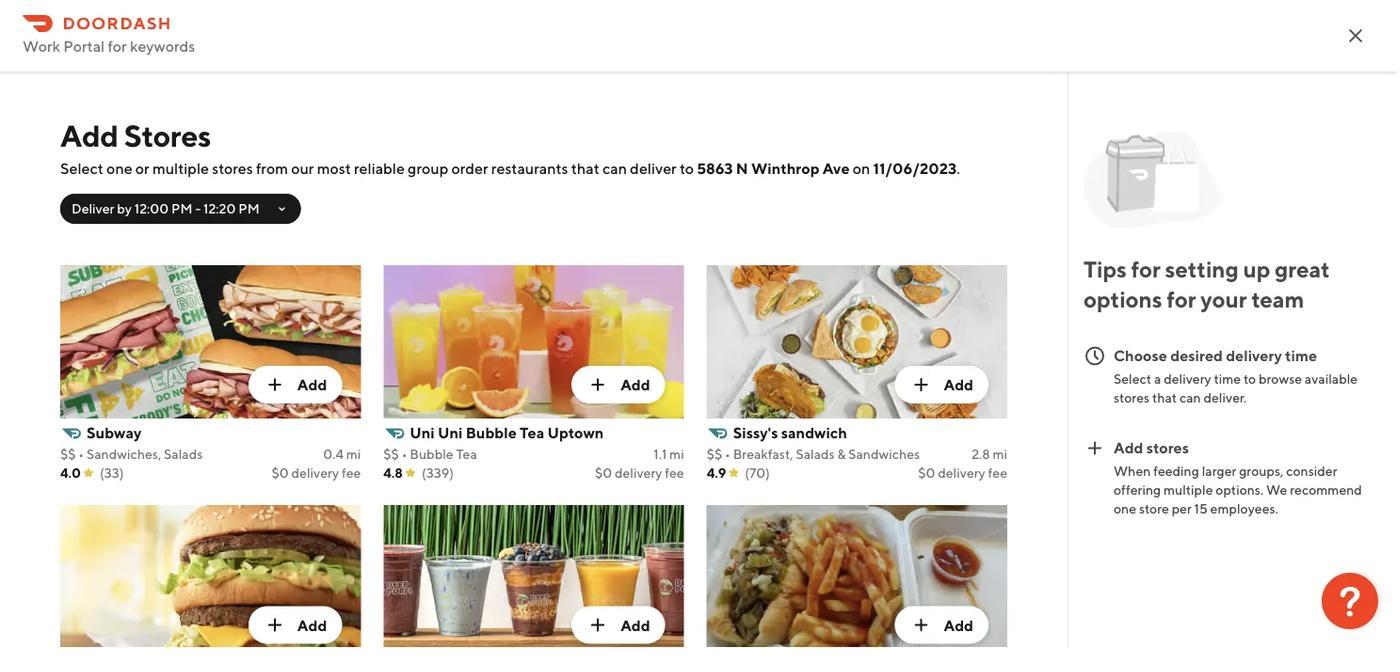 Task type: describe. For each thing, give the bounding box(es) containing it.
group orders link
[[0, 237, 301, 275]]

mi for sissy's
[[993, 447, 1007, 462]]

sandwiches
[[848, 447, 920, 462]]

stores inside add stores select one or multiple stores from our most reliable group order restaurants that can deliver to 5863 n winthrop ave on 11/06/2023 .
[[212, 160, 253, 177]]

delivery for subway
[[291, 466, 339, 481]]

desired
[[1170, 347, 1223, 364]]

$0 for uni uni bubble tea uptown
[[595, 466, 612, 481]]

store
[[1139, 501, 1169, 516]]

delivery down desired
[[1164, 371, 1211, 387]]

most
[[317, 160, 351, 177]]

(339)
[[422, 466, 454, 481]]

from
[[256, 160, 288, 177]]

fee for uni
[[665, 466, 684, 481]]

employees link
[[0, 321, 301, 359]]

1 fee from the left
[[342, 466, 361, 481]]

$$ • sandwiches, salads
[[60, 447, 203, 462]]

vouchers link
[[0, 154, 301, 192]]

choose desired delivery time select a delivery time to browse available stores that can deliver.
[[1114, 347, 1358, 405]]

delivery for sissy's sandwich
[[938, 466, 985, 481]]

billing
[[56, 455, 100, 473]]

12:20
[[203, 201, 236, 217]]

available for deep
[[764, 381, 812, 394]]

grill
[[630, 360, 660, 378]]

1 pm from the left
[[171, 201, 192, 217]]

can inside choose desired delivery time select a delivery time to browse available stores that can deliver.
[[1180, 390, 1201, 405]]

a
[[1154, 371, 1161, 387]]

6 for hotspot grill
[[569, 398, 576, 411]]

payment
[[56, 414, 118, 432]]

ave
[[823, 160, 850, 177]]

larger
[[1202, 463, 1236, 479]]

$$ • breakfast,  salads & sandwiches
[[707, 447, 920, 462]]

bubble for uni
[[466, 424, 517, 442]]

(70)
[[745, 466, 770, 481]]

available for sissy's
[[569, 600, 617, 613]]

setting
[[1165, 256, 1239, 283]]

expensed meals
[[56, 123, 168, 141]]

go to doordash.com
[[56, 539, 200, 557]]

at for sandwich
[[619, 600, 630, 613]]

1 order from the left
[[1041, 200, 1078, 216]]

our
[[291, 160, 314, 177]]

2.8
[[972, 447, 990, 462]]

restaurants
[[491, 160, 568, 177]]

subway
[[87, 424, 142, 442]]

&
[[837, 447, 846, 462]]

dashpass
[[56, 206, 122, 224]]

1.1
[[654, 447, 667, 462]]

$$ • bubble tea
[[383, 447, 477, 462]]

employees
[[56, 331, 132, 349]]

group orders
[[56, 247, 153, 265]]

pm, for sandwich
[[661, 600, 682, 613]]

sandwich for sissy's sandwich
[[781, 424, 847, 442]]

group
[[56, 247, 101, 265]]

sissy's for sissy's sandwich
[[733, 424, 778, 442]]

deliver by 12:00 pm - 12:20 pm button
[[60, 194, 301, 224]]

nov for sandwich
[[713, 600, 735, 613]]

$$ for sissy's sandwich
[[707, 447, 722, 462]]

when
[[1114, 463, 1151, 479]]

dashpass for work link
[[0, 196, 301, 233]]

$0 for subway
[[272, 466, 289, 481]]

by
[[117, 201, 132, 217]]

groups link
[[0, 362, 301, 400]]

nov for purpl
[[903, 381, 925, 394]]

available for hotspot
[[569, 381, 617, 394]]

$0 delivery fee for uni
[[595, 466, 684, 481]]

we
[[1266, 482, 1287, 498]]

• for uni uni bubble tea uptown
[[402, 447, 407, 462]]

one inside add stores select one or multiple stores from our most reliable group order restaurants that can deliver to 5863 n winthrop ave on 11/06/2023 .
[[106, 160, 132, 177]]

reliable
[[354, 160, 405, 177]]

add stores select one or multiple stores from our most reliable group order restaurants that can deliver to 5863 n winthrop ave on 11/06/2023 .
[[60, 118, 960, 177]]

pm, for purpl
[[856, 381, 877, 394]]

deep
[[764, 360, 802, 378]]

sissy's sandwich available at 12:10 pm, mon, nov 6
[[569, 578, 735, 630]]

consider
[[1286, 463, 1337, 479]]

0.4 mi
[[323, 447, 361, 462]]

sandwiches,
[[87, 447, 161, 462]]

$0 for sissy's sandwich
[[918, 466, 935, 481]]

hotspot
[[569, 360, 627, 378]]

salads for sissy's sandwich
[[796, 447, 835, 462]]

11/06/2023
[[873, 160, 957, 177]]

mi for uni
[[669, 447, 684, 462]]

payment methods
[[56, 414, 182, 432]]

history
[[103, 455, 152, 473]]

1 mi from the left
[[346, 447, 361, 462]]

2 new order button from the left
[[1154, 193, 1325, 223]]

0 vertical spatial time
[[1285, 347, 1317, 364]]

2.8 mi
[[972, 447, 1007, 462]]

15
[[1194, 501, 1208, 516]]

12:00
[[134, 201, 169, 217]]

your
[[1200, 286, 1247, 313]]

vouchers
[[56, 164, 121, 182]]

delete group order entry image for sissy's sandwich
[[709, 536, 724, 551]]

0.4
[[323, 447, 344, 462]]

sandwich for sissy's sandwich available at 12:10 pm, mon, nov 6
[[617, 578, 683, 596]]

close image
[[1344, 24, 1367, 47]]

1 new order button from the left
[[959, 193, 1129, 223]]

up
[[1243, 256, 1270, 283]]

browse
[[1259, 371, 1302, 387]]

purpl
[[805, 360, 843, 378]]

12:10 for purpl
[[827, 381, 853, 394]]

fri
[[1190, 138, 1209, 156]]

(33)
[[100, 466, 124, 481]]

groups
[[56, 372, 107, 390]]

-
[[195, 201, 201, 217]]

1.1 mi
[[654, 447, 684, 462]]

$0 delivery fee for sissy's
[[918, 466, 1007, 481]]

deliver
[[630, 160, 677, 177]]

$$ for subway
[[60, 447, 76, 462]]

that inside choose desired delivery time select a delivery time to browse available stores that can deliver.
[[1152, 390, 1177, 405]]



Task type: vqa. For each thing, say whether or not it's contained in the screenshot.


Task type: locate. For each thing, give the bounding box(es) containing it.
orders
[[105, 247, 153, 265]]

select inside choose desired delivery time select a delivery time to browse available stores that can deliver.
[[1114, 371, 1152, 387]]

delete group order entry image
[[904, 317, 919, 332], [709, 536, 724, 551]]

0 horizontal spatial multiple
[[152, 160, 209, 177]]

tea for uni uni bubble tea uptown
[[520, 424, 544, 442]]

available inside hotspot grill available at 12:10 pm, mon, nov 6
[[569, 381, 617, 394]]

stores inside add stores when feeding larger groups, consider offering multiple options. we recommend one store per 15 employees.
[[1146, 439, 1189, 457]]

pm
[[171, 201, 192, 217], [238, 201, 260, 217]]

1 vertical spatial delete group order entry image
[[709, 536, 724, 551]]

1 horizontal spatial new order
[[1205, 200, 1273, 216]]

1 horizontal spatial •
[[402, 447, 407, 462]]

available inside sissy's sandwich available at 12:10 pm, mon, nov 6
[[569, 600, 617, 613]]

0 horizontal spatial $0
[[272, 466, 289, 481]]

sissy's for sissy's sandwich available at 12:10 pm, mon, nov 6
[[569, 578, 614, 596]]

5863
[[697, 160, 733, 177]]

n
[[736, 160, 748, 177]]

1 horizontal spatial delete group order entry image
[[904, 317, 919, 332]]

0 horizontal spatial one
[[106, 160, 132, 177]]

hotspot grill image
[[569, 234, 739, 347]]

tips
[[1084, 256, 1127, 283]]

0 horizontal spatial delete group order entry image
[[709, 536, 724, 551]]

salads for subway
[[164, 447, 203, 462]]

0 horizontal spatial select
[[60, 160, 103, 177]]

1 horizontal spatial $0
[[595, 466, 612, 481]]

• up 4.9
[[725, 447, 730, 462]]

sandwich inside sissy's sandwich available at 12:10 pm, mon, nov 6
[[617, 578, 683, 596]]

3 fee from the left
[[988, 466, 1007, 481]]

tea down uni uni bubble tea uptown
[[456, 447, 477, 462]]

0 vertical spatial to
[[680, 160, 694, 177]]

1 horizontal spatial salads
[[796, 447, 835, 462]]

1 salads from the left
[[164, 447, 203, 462]]

mi right 1.1
[[669, 447, 684, 462]]

groups,
[[1239, 463, 1283, 479]]

employees.
[[1210, 501, 1278, 516]]

1 vertical spatial can
[[1180, 390, 1201, 405]]

time up browse
[[1285, 347, 1317, 364]]

doordash.com
[[98, 539, 200, 557]]

pm, inside sissy's sandwich available at 12:10 pm, mon, nov 6
[[661, 600, 682, 613]]

2 uni from the left
[[438, 424, 463, 442]]

multiple up per
[[1163, 482, 1213, 498]]

4.8
[[383, 466, 403, 481]]

delivery down 1.1
[[615, 466, 662, 481]]

0 vertical spatial tea
[[520, 424, 544, 442]]

1 horizontal spatial new
[[1205, 200, 1234, 216]]

billing history link
[[0, 445, 301, 483]]

1 vertical spatial that
[[1152, 390, 1177, 405]]

pm, for grill
[[661, 381, 682, 394]]

12:10 inside deep purpl available at 12:10 pm, tue, nov 7
[[827, 381, 853, 394]]

multiple inside add stores when feeding larger groups, consider offering multiple options. we recommend one store per 15 employees.
[[1163, 482, 1213, 498]]

$$ up 4.9
[[707, 447, 722, 462]]

stores down choose
[[1114, 390, 1150, 405]]

1 $$ from the left
[[60, 447, 76, 462]]

0 horizontal spatial uni
[[410, 424, 435, 442]]

stores left from
[[212, 160, 253, 177]]

2 horizontal spatial to
[[1244, 371, 1256, 387]]

1 horizontal spatial sissy's
[[733, 424, 778, 442]]

1 horizontal spatial multiple
[[1163, 482, 1213, 498]]

0 vertical spatial can
[[602, 160, 627, 177]]

bubble
[[466, 424, 517, 442], [410, 447, 453, 462]]

per
[[1172, 501, 1192, 516]]

uni
[[410, 424, 435, 442], [438, 424, 463, 442]]

at for grill
[[619, 381, 630, 394]]

fee down '0.4 mi'
[[342, 466, 361, 481]]

6 inside sissy's sandwich available at 12:10 pm, mon, nov 6
[[569, 617, 576, 630]]

great
[[1275, 256, 1330, 283]]

uni uni bubble tea uptown
[[410, 424, 604, 442]]

$0 delivery fee down 1.1
[[595, 466, 684, 481]]

2 mon, from the top
[[684, 600, 711, 613]]

6 inside hotspot grill available at 12:10 pm, mon, nov 6
[[569, 398, 576, 411]]

1 vertical spatial sandwich
[[617, 578, 683, 596]]

fee down "2.8 mi"
[[988, 466, 1007, 481]]

on
[[853, 160, 870, 177]]

2 horizontal spatial $0 delivery fee
[[918, 466, 1007, 481]]

to inside choose desired delivery time select a delivery time to browse available stores that can deliver.
[[1244, 371, 1256, 387]]

4.0
[[60, 466, 81, 481]]

0 vertical spatial sandwich
[[781, 424, 847, 442]]

that inside add stores select one or multiple stores from our most reliable group order restaurants that can deliver to 5863 n winthrop ave on 11/06/2023 .
[[571, 160, 599, 177]]

pm,
[[661, 381, 682, 394], [856, 381, 877, 394], [661, 600, 682, 613]]

2 pm from the left
[[238, 201, 260, 217]]

feeding
[[1153, 463, 1199, 479]]

tips for setting up great options for your team
[[1084, 256, 1330, 313]]

1 vertical spatial mon,
[[684, 600, 711, 613]]

0 horizontal spatial to
[[80, 539, 95, 557]]

fee for sissy's
[[988, 466, 1007, 481]]

delivery
[[1226, 347, 1282, 364], [1164, 371, 1211, 387], [291, 466, 339, 481], [615, 466, 662, 481], [938, 466, 985, 481]]

multiple down stores
[[152, 160, 209, 177]]

0 horizontal spatial $0 delivery fee
[[272, 466, 361, 481]]

bubble for •
[[410, 447, 453, 462]]

stores
[[124, 118, 211, 153]]

12:10 inside sissy's sandwich available at 12:10 pm, mon, nov 6
[[632, 600, 658, 613]]

add button
[[248, 366, 342, 404], [572, 366, 665, 404], [895, 366, 988, 404], [248, 607, 342, 644], [572, 607, 665, 644], [895, 607, 988, 644]]

0 vertical spatial delete group order entry image
[[904, 317, 919, 332]]

12:10 for sandwich
[[632, 600, 658, 613]]

pm left -
[[171, 201, 192, 217]]

2 salads from the left
[[796, 447, 835, 462]]

1 horizontal spatial mi
[[669, 447, 684, 462]]

pm right 12:20
[[238, 201, 260, 217]]

sissy's sandwich image
[[569, 453, 739, 566]]

• up 4.8
[[402, 447, 407, 462]]

mon, for sandwich
[[684, 600, 711, 613]]

2 $0 from the left
[[595, 466, 612, 481]]

nov inside deep purpl available at 12:10 pm, tue, nov 7
[[903, 381, 925, 394]]

go to doordash.com link
[[0, 529, 301, 567]]

deep purpl available at 12:10 pm, tue, nov 7
[[764, 360, 933, 394]]

options.
[[1216, 482, 1264, 498]]

delete group order entry image up deep purpl available at 12:10 pm, tue, nov 7
[[904, 317, 919, 332]]

delete group order entry image down 4.9
[[709, 536, 724, 551]]

2 vertical spatial stores
[[1146, 439, 1189, 457]]

12:10 inside hotspot grill available at 12:10 pm, mon, nov 6
[[632, 381, 658, 394]]

can left deliver.
[[1180, 390, 1201, 405]]

2 horizontal spatial $$
[[707, 447, 722, 462]]

multiple
[[152, 160, 209, 177], [1163, 482, 1213, 498]]

to inside add stores select one or multiple stores from our most reliable group order restaurants that can deliver to 5863 n winthrop ave on 11/06/2023 .
[[680, 160, 694, 177]]

2 horizontal spatial fee
[[988, 466, 1007, 481]]

1 horizontal spatial sandwich
[[781, 424, 847, 442]]

delete group order entry image for deep purpl
[[904, 317, 919, 332]]

that down a
[[1152, 390, 1177, 405]]

time up deliver.
[[1214, 371, 1241, 387]]

3 • from the left
[[725, 447, 730, 462]]

2 horizontal spatial $0
[[918, 466, 935, 481]]

stores up the feeding
[[1146, 439, 1189, 457]]

1 $0 delivery fee from the left
[[272, 466, 361, 481]]

mon, inside sissy's sandwich available at 12:10 pm, mon, nov 6
[[684, 600, 711, 613]]

stores inside choose desired delivery time select a delivery time to browse available stores that can deliver.
[[1114, 390, 1150, 405]]

2 mi from the left
[[669, 447, 684, 462]]

for
[[108, 37, 127, 55], [108, 37, 127, 55], [125, 206, 144, 224], [1131, 256, 1161, 283], [1167, 286, 1196, 313]]

1 • from the left
[[78, 447, 84, 462]]

at for purpl
[[814, 381, 825, 394]]

one down offering
[[1114, 501, 1136, 516]]

new order
[[1010, 200, 1078, 216], [1205, 200, 1273, 216]]

6 for sissy's sandwich
[[569, 617, 576, 630]]

bubble up "(339)"
[[410, 447, 453, 462]]

deliver.
[[1204, 390, 1247, 405]]

0 horizontal spatial time
[[1214, 371, 1241, 387]]

1 vertical spatial select
[[1114, 371, 1152, 387]]

7
[[927, 381, 933, 394]]

2 new order from the left
[[1205, 200, 1273, 216]]

0 horizontal spatial new order button
[[959, 193, 1129, 223]]

mi right "0.4"
[[346, 447, 361, 462]]

• for sissy's sandwich
[[725, 447, 730, 462]]

1 horizontal spatial tea
[[520, 424, 544, 442]]

3 $$ from the left
[[707, 447, 722, 462]]

1 $0 from the left
[[272, 466, 289, 481]]

order
[[1041, 200, 1078, 216], [1236, 200, 1273, 216]]

2 vertical spatial to
[[80, 539, 95, 557]]

1 uni from the left
[[410, 424, 435, 442]]

2 horizontal spatial •
[[725, 447, 730, 462]]

0 horizontal spatial •
[[78, 447, 84, 462]]

bubble up $$ • bubble tea
[[466, 424, 517, 442]]

or
[[135, 160, 149, 177]]

methods
[[121, 414, 182, 432]]

0 horizontal spatial $$
[[60, 447, 76, 462]]

12:10 for grill
[[632, 381, 658, 394]]

pm, inside hotspot grill available at 12:10 pm, mon, nov 6
[[661, 381, 682, 394]]

new order button up "up"
[[1154, 193, 1325, 223]]

1 horizontal spatial to
[[680, 160, 694, 177]]

fee
[[342, 466, 361, 481], [665, 466, 684, 481], [988, 466, 1007, 481]]

nov inside sissy's sandwich available at 12:10 pm, mon, nov 6
[[713, 600, 735, 613]]

1 vertical spatial time
[[1214, 371, 1241, 387]]

$$ up 4.8
[[383, 447, 399, 462]]

3 $0 from the left
[[918, 466, 935, 481]]

offering
[[1114, 482, 1161, 498]]

0 vertical spatial select
[[60, 160, 103, 177]]

deliver by 12:00 pm - 12:20 pm
[[72, 201, 260, 217]]

2 • from the left
[[402, 447, 407, 462]]

at inside hotspot grill available at 12:10 pm, mon, nov 6
[[619, 381, 630, 394]]

go
[[56, 539, 77, 557]]

sissy's sandwich
[[733, 424, 847, 442]]

can inside add stores select one or multiple stores from our most reliable group order restaurants that can deliver to 5863 n winthrop ave on 11/06/2023 .
[[602, 160, 627, 177]]

nov for grill
[[713, 381, 735, 394]]

sissy's inside sissy's sandwich available at 12:10 pm, mon, nov 6
[[569, 578, 614, 596]]

select inside add stores select one or multiple stores from our most reliable group order restaurants that can deliver to 5863 n winthrop ave on 11/06/2023 .
[[60, 160, 103, 177]]

2 horizontal spatial mi
[[993, 447, 1007, 462]]

3 $0 delivery fee from the left
[[918, 466, 1007, 481]]

sandwich up $$ • breakfast,  salads & sandwiches
[[781, 424, 847, 442]]

fee down 1.1 mi
[[665, 466, 684, 481]]

expensed
[[56, 123, 124, 141]]

to left 5863
[[680, 160, 694, 177]]

1 horizontal spatial bubble
[[466, 424, 517, 442]]

2 $$ from the left
[[383, 447, 399, 462]]

mon, for grill
[[684, 381, 711, 394]]

4.9
[[707, 466, 726, 481]]

2 order from the left
[[1236, 200, 1273, 216]]

0 horizontal spatial salads
[[164, 447, 203, 462]]

1 vertical spatial 6
[[569, 617, 576, 630]]

multiple inside add stores select one or multiple stores from our most reliable group order restaurants that can deliver to 5863 n winthrop ave on 11/06/2023 .
[[152, 160, 209, 177]]

0 horizontal spatial can
[[602, 160, 627, 177]]

expensed meals link
[[0, 113, 301, 151]]

nov
[[713, 381, 735, 394], [903, 381, 925, 394], [713, 600, 735, 613]]

select down the expensed
[[60, 160, 103, 177]]

0 vertical spatial stores
[[212, 160, 253, 177]]

1 horizontal spatial new order button
[[1154, 193, 1325, 223]]

order
[[451, 160, 488, 177]]

group
[[408, 160, 448, 177]]

work portal for keywords
[[23, 37, 195, 55], [23, 37, 195, 55]]

1 horizontal spatial $0 delivery fee
[[595, 466, 684, 481]]

new order button up tips
[[959, 193, 1129, 223]]

available
[[1305, 371, 1358, 387]]

time
[[1285, 347, 1317, 364], [1214, 371, 1241, 387]]

add inside add stores when feeding larger groups, consider offering multiple options. we recommend one store per 15 employees.
[[1114, 439, 1143, 457]]

2 fee from the left
[[665, 466, 684, 481]]

1 vertical spatial one
[[1114, 501, 1136, 516]]

1 horizontal spatial pm
[[238, 201, 260, 217]]

•
[[78, 447, 84, 462], [402, 447, 407, 462], [725, 447, 730, 462]]

0 vertical spatial one
[[106, 160, 132, 177]]

0 horizontal spatial tea
[[456, 447, 477, 462]]

one left or
[[106, 160, 132, 177]]

meals
[[127, 123, 168, 141]]

at inside sissy's sandwich available at 12:10 pm, mon, nov 6
[[619, 600, 630, 613]]

0 horizontal spatial new order
[[1010, 200, 1078, 216]]

that right restaurants
[[571, 160, 599, 177]]

$0 delivery fee down "0.4"
[[272, 466, 361, 481]]

1 horizontal spatial fee
[[665, 466, 684, 481]]

1 horizontal spatial select
[[1114, 371, 1152, 387]]

available inside deep purpl available at 12:10 pm, tue, nov 7
[[764, 381, 812, 394]]

0 horizontal spatial fee
[[342, 466, 361, 481]]

1 vertical spatial multiple
[[1163, 482, 1213, 498]]

billing history
[[56, 455, 152, 473]]

.
[[957, 160, 960, 177]]

• for subway
[[78, 447, 84, 462]]

add
[[60, 118, 118, 153], [297, 376, 327, 394], [621, 376, 650, 394], [944, 376, 973, 394], [1114, 439, 1143, 457], [297, 616, 327, 634], [621, 616, 650, 634], [944, 616, 973, 634]]

1 6 from the top
[[569, 398, 576, 411]]

$$ up 4.0
[[60, 447, 76, 462]]

1 new from the left
[[1010, 200, 1039, 216]]

1 vertical spatial sissy's
[[569, 578, 614, 596]]

delivery up browse
[[1226, 347, 1282, 364]]

1 horizontal spatial can
[[1180, 390, 1201, 405]]

deliver
[[72, 201, 114, 217]]

delivery down 2.8
[[938, 466, 985, 481]]

salads left &
[[796, 447, 835, 462]]

at inside deep purpl available at 12:10 pm, tue, nov 7
[[814, 381, 825, 394]]

$0 delivery fee
[[272, 466, 361, 481], [595, 466, 684, 481], [918, 466, 1007, 481]]

0 horizontal spatial that
[[571, 160, 599, 177]]

1 horizontal spatial that
[[1152, 390, 1177, 405]]

0 vertical spatial that
[[571, 160, 599, 177]]

1 horizontal spatial one
[[1114, 501, 1136, 516]]

• up 4.0
[[78, 447, 84, 462]]

$$ for uni uni bubble tea uptown
[[383, 447, 399, 462]]

winthrop
[[751, 160, 819, 177]]

deep purpl image
[[764, 234, 934, 347]]

mi right 2.8
[[993, 447, 1007, 462]]

payment methods link
[[0, 404, 301, 442]]

2 new from the left
[[1205, 200, 1234, 216]]

0 horizontal spatial mi
[[346, 447, 361, 462]]

0 vertical spatial mon,
[[684, 381, 711, 394]]

one inside add stores when feeding larger groups, consider offering multiple options. we recommend one store per 15 employees.
[[1114, 501, 1136, 516]]

recommend
[[1290, 482, 1362, 498]]

1 vertical spatial stores
[[1114, 390, 1150, 405]]

0 vertical spatial bubble
[[466, 424, 517, 442]]

0 vertical spatial sissy's
[[733, 424, 778, 442]]

sissy's
[[733, 424, 778, 442], [569, 578, 614, 596]]

1 horizontal spatial time
[[1285, 347, 1317, 364]]

tue,
[[879, 381, 901, 394]]

1 horizontal spatial order
[[1236, 200, 1273, 216]]

0 horizontal spatial sissy's
[[569, 578, 614, 596]]

to right go
[[80, 539, 95, 557]]

1 new order from the left
[[1010, 200, 1078, 216]]

choose
[[1114, 347, 1167, 364]]

0 horizontal spatial bubble
[[410, 447, 453, 462]]

can left the deliver
[[602, 160, 627, 177]]

uptown
[[547, 424, 604, 442]]

0 horizontal spatial pm
[[171, 201, 192, 217]]

tea left uptown in the left bottom of the page
[[520, 424, 544, 442]]

$0 delivery fee down 2.8
[[918, 466, 1007, 481]]

0 horizontal spatial order
[[1041, 200, 1078, 216]]

options
[[1084, 286, 1162, 313]]

2 $0 delivery fee from the left
[[595, 466, 684, 481]]

2 6 from the top
[[569, 617, 576, 630]]

1 vertical spatial to
[[1244, 371, 1256, 387]]

add inside add stores select one or multiple stores from our most reliable group order restaurants that can deliver to 5863 n winthrop ave on 11/06/2023 .
[[60, 118, 118, 153]]

pm, inside deep purpl available at 12:10 pm, tue, nov 7
[[856, 381, 877, 394]]

0 horizontal spatial sandwich
[[617, 578, 683, 596]]

0 horizontal spatial new
[[1010, 200, 1039, 216]]

add stores when feeding larger groups, consider offering multiple options. we recommend one store per 15 employees.
[[1114, 439, 1362, 516]]

tea for $$ • bubble tea
[[456, 447, 477, 462]]

hotspot grill available at 12:10 pm, mon, nov 6
[[569, 360, 735, 411]]

$0
[[272, 466, 289, 481], [595, 466, 612, 481], [918, 466, 935, 481]]

3 mi from the left
[[993, 447, 1007, 462]]

0 vertical spatial 6
[[569, 398, 576, 411]]

mi
[[346, 447, 361, 462], [669, 447, 684, 462], [993, 447, 1007, 462]]

select down choose
[[1114, 371, 1152, 387]]

mon, inside hotspot grill available at 12:10 pm, mon, nov 6
[[684, 381, 711, 394]]

1 horizontal spatial $$
[[383, 447, 399, 462]]

1 vertical spatial tea
[[456, 447, 477, 462]]

1 horizontal spatial uni
[[438, 424, 463, 442]]

breakfast,
[[733, 447, 793, 462]]

delete group order entry image
[[709, 317, 724, 332]]

nov inside hotspot grill available at 12:10 pm, mon, nov 6
[[713, 381, 735, 394]]

0 vertical spatial multiple
[[152, 160, 209, 177]]

open resource center image
[[1322, 573, 1378, 630]]

select
[[60, 160, 103, 177], [1114, 371, 1152, 387]]

delivery down "0.4"
[[291, 466, 339, 481]]

salads down methods
[[164, 447, 203, 462]]

sandwich down sissy's sandwich "image"
[[617, 578, 683, 596]]

to left browse
[[1244, 371, 1256, 387]]

delivery for uni uni bubble tea uptown
[[615, 466, 662, 481]]

dashpass for work
[[56, 206, 185, 224]]

1 mon, from the top
[[684, 381, 711, 394]]

1 vertical spatial bubble
[[410, 447, 453, 462]]



